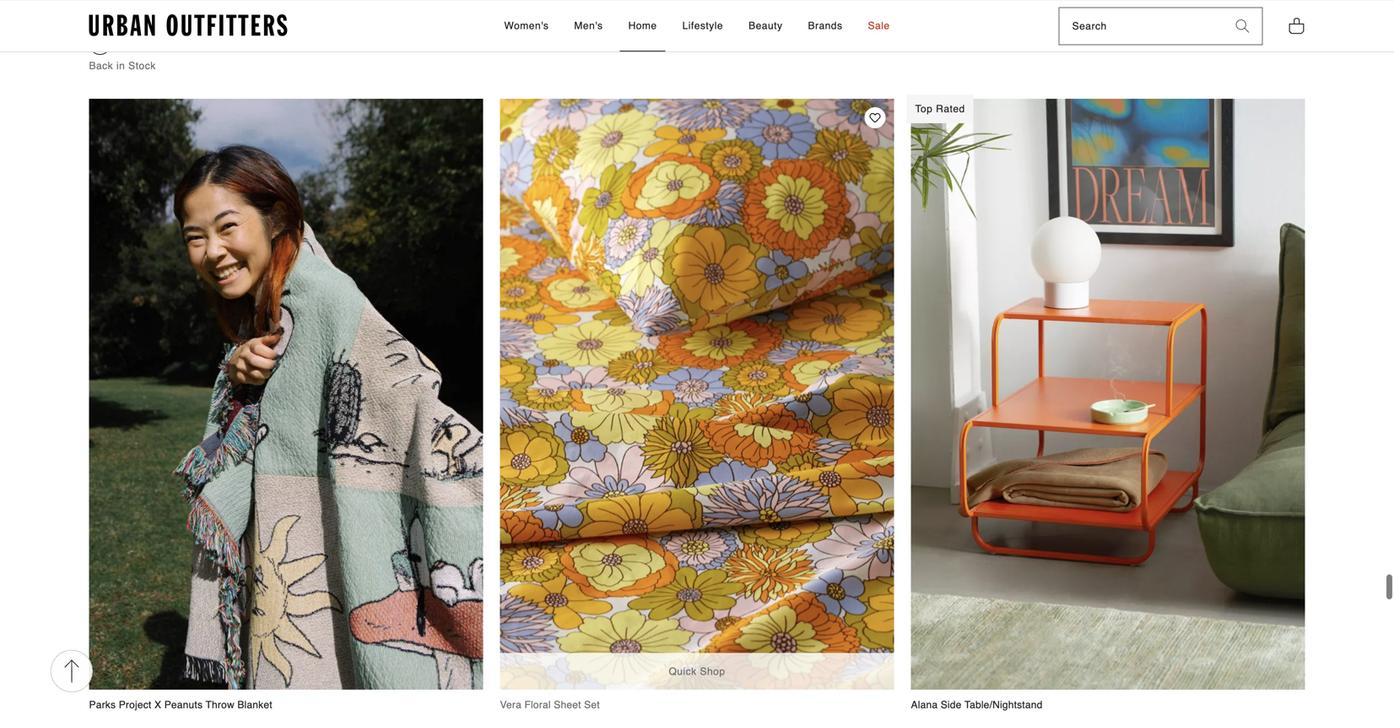 Task type: locate. For each thing, give the bounding box(es) containing it.
1
[[118, 40, 124, 52]]

rated
[[936, 103, 965, 115]]

vera floral sheet set link
[[500, 99, 894, 712]]

$60.00 – $65.00 $65.00
[[500, 16, 615, 27]]

women's link
[[496, 1, 558, 52]]

$65.00 left home
[[583, 16, 615, 27]]

alana
[[911, 699, 938, 711]]

None search field
[[1060, 8, 1224, 44]]

$65.00 right '–' at the left top of the page
[[544, 16, 576, 27]]

$65.00
[[544, 16, 576, 27], [583, 16, 615, 27]]

vera floral sheet set
[[500, 699, 600, 711]]

men's
[[574, 20, 603, 31]]

1 color
[[118, 40, 151, 52]]

vera
[[500, 699, 522, 711]]

parks project x peanuts throw blanket
[[89, 699, 272, 711]]

color
[[127, 40, 151, 52]]

in
[[117, 60, 125, 72]]

quick
[[669, 666, 697, 677]]

main navigation element
[[352, 1, 1042, 52]]

set
[[584, 699, 600, 711]]

0 horizontal spatial $65.00
[[544, 16, 576, 27]]

top
[[915, 103, 933, 115]]

sale link
[[860, 1, 899, 52]]

original price: $65.00 element
[[583, 16, 615, 27]]

back in stock
[[89, 60, 156, 72]]

project
[[119, 699, 151, 711]]

lifestyle link
[[674, 1, 732, 52]]

2 $65.00 from the left
[[583, 16, 615, 27]]

urban outfitters image
[[89, 14, 287, 37]]

brands link
[[800, 1, 851, 52]]

1 horizontal spatial $65.00
[[583, 16, 615, 27]]

$49.00
[[89, 16, 121, 27]]

vera floral sheet set image
[[500, 99, 894, 690]]

search image
[[1236, 20, 1250, 33]]

parks project x peanuts throw blanket link
[[89, 99, 483, 712]]

beauty link
[[740, 1, 791, 52]]

floral
[[525, 699, 551, 711]]

top rated
[[915, 103, 965, 115]]

1 $65.00 from the left
[[544, 16, 576, 27]]

my shopping bag image
[[1289, 16, 1305, 35]]

quick shop
[[669, 666, 726, 677]]

sale price: $60.00 – $65.00 element
[[500, 16, 576, 27]]

Search text field
[[1060, 8, 1224, 44]]



Task type: vqa. For each thing, say whether or not it's contained in the screenshot.
Kimchi Blue Quinn Lace Long Sleeve Top image
no



Task type: describe. For each thing, give the bounding box(es) containing it.
alana side table/nightstand image
[[911, 99, 1305, 690]]

–
[[535, 16, 541, 27]]

x
[[154, 699, 161, 711]]

table/nightstand
[[965, 699, 1043, 711]]

beauty
[[749, 20, 783, 31]]

parks
[[89, 699, 116, 711]]

quick shop button
[[500, 653, 894, 690]]

original price: $49.00 element
[[89, 16, 121, 27]]

side
[[941, 699, 962, 711]]

blanket
[[238, 699, 272, 711]]

throw
[[206, 699, 235, 711]]

home link
[[620, 1, 666, 52]]

home
[[629, 20, 657, 31]]

women's
[[504, 20, 549, 31]]

shop
[[700, 666, 726, 677]]

neutral multi image
[[92, 36, 108, 53]]

back
[[89, 60, 113, 72]]

brands
[[808, 20, 843, 31]]

$60.00
[[500, 16, 532, 27]]

stock
[[128, 60, 156, 72]]

alana side table/nightstand
[[911, 699, 1043, 711]]

sheet
[[554, 699, 581, 711]]

parks project x peanuts throw blanket image
[[89, 99, 483, 690]]

men's link
[[566, 1, 612, 52]]

sale
[[868, 20, 890, 31]]

peanuts
[[164, 699, 203, 711]]

lifestyle
[[683, 20, 724, 31]]



